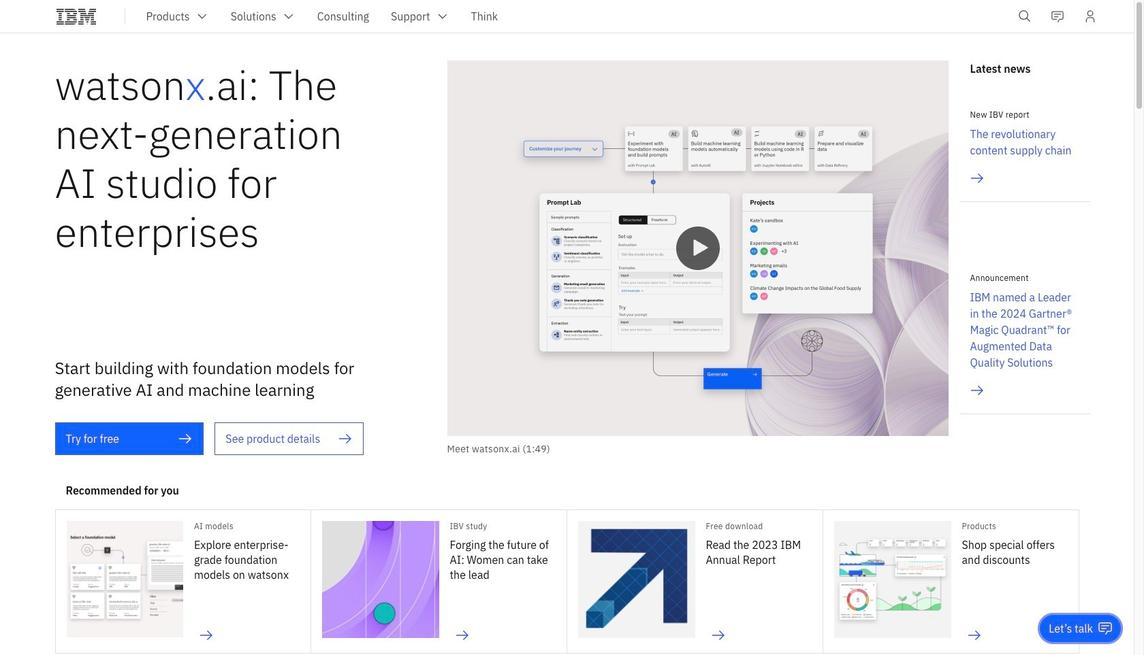 Task type: locate. For each thing, give the bounding box(es) containing it.
let's talk element
[[1049, 622, 1093, 637]]



